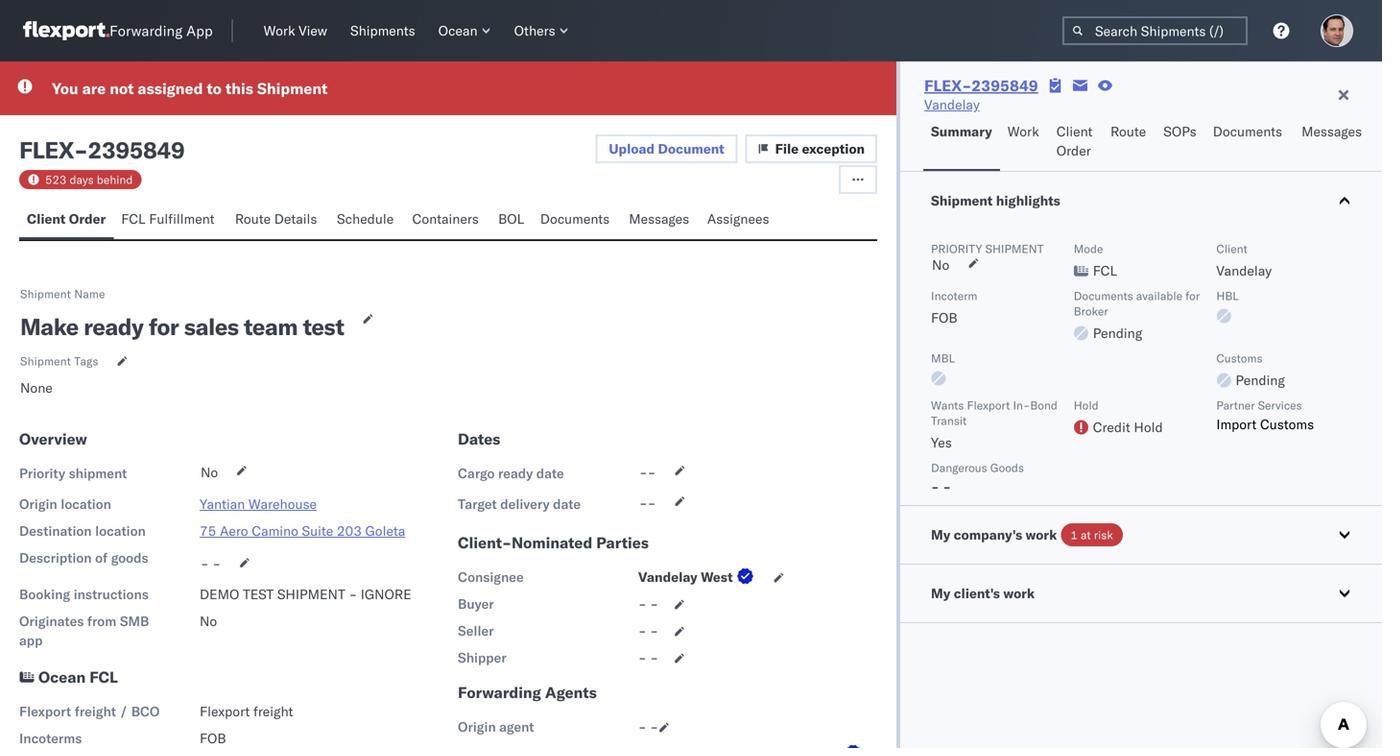 Task type: describe. For each thing, give the bounding box(es) containing it.
west
[[701, 568, 733, 585]]

to
[[207, 79, 222, 98]]

app
[[19, 632, 43, 649]]

ocean fcl
[[38, 667, 118, 687]]

- - for shipper
[[639, 649, 659, 666]]

customs inside partner services import customs
[[1261, 416, 1315, 433]]

0 horizontal spatial messages button
[[621, 202, 700, 239]]

of
[[95, 549, 108, 566]]

not
[[110, 79, 134, 98]]

work view link
[[256, 18, 335, 43]]

0 vertical spatial 2395849
[[972, 76, 1039, 95]]

upload
[[609, 140, 655, 157]]

origin for origin location
[[19, 496, 57, 512]]

yes
[[931, 434, 952, 451]]

flexport. image
[[23, 21, 109, 40]]

none
[[20, 379, 53, 396]]

client order for the rightmost client order button
[[1057, 123, 1093, 159]]

sops button
[[1156, 114, 1206, 171]]

yantian warehouse link
[[200, 496, 317, 512]]

my client's work
[[931, 585, 1035, 602]]

0 vertical spatial priority shipment
[[931, 242, 1044, 256]]

incoterms
[[19, 730, 82, 747]]

work for work view
[[264, 22, 295, 39]]

order for the rightmost client order button
[[1057, 142, 1092, 159]]

nominated
[[512, 533, 593, 552]]

75
[[200, 522, 216, 539]]

make ready for sales team test
[[20, 312, 344, 341]]

client-
[[458, 533, 512, 552]]

flexport for flexport freight
[[200, 703, 250, 720]]

location for destination location
[[95, 522, 146, 539]]

demo
[[200, 586, 239, 603]]

for for available
[[1186, 289, 1200, 303]]

date for cargo ready date
[[537, 465, 564, 482]]

client-nominated parties
[[458, 533, 649, 552]]

/
[[120, 703, 128, 720]]

for for ready
[[149, 312, 179, 341]]

others
[[514, 22, 556, 39]]

fcl for fcl
[[1093, 262, 1118, 279]]

1 vertical spatial 2395849
[[88, 135, 185, 164]]

cargo ready date
[[458, 465, 564, 482]]

partner services import customs
[[1217, 398, 1315, 433]]

wants
[[931, 398, 964, 412]]

delivery
[[501, 496, 550, 512]]

flex-2395849
[[925, 76, 1039, 95]]

- - for description of goods
[[201, 555, 221, 572]]

booking
[[19, 586, 70, 603]]

smb
[[120, 613, 149, 629]]

credit hold
[[1093, 419, 1164, 435]]

1 vertical spatial hold
[[1134, 419, 1164, 435]]

1 horizontal spatial messages button
[[1294, 114, 1373, 171]]

bond
[[1031, 398, 1058, 412]]

location for origin location
[[61, 496, 111, 512]]

documents available for broker
[[1074, 289, 1200, 318]]

vandelay for vandelay
[[925, 96, 980, 113]]

flexport freight
[[200, 703, 293, 720]]

you
[[52, 79, 78, 98]]

yantian warehouse
[[200, 496, 317, 512]]

aero
[[220, 522, 248, 539]]

523
[[45, 172, 67, 187]]

seller
[[458, 622, 494, 639]]

target
[[458, 496, 497, 512]]

app
[[186, 22, 213, 40]]

0 vertical spatial messages
[[1302, 123, 1363, 140]]

client vandelay incoterm fob
[[931, 242, 1272, 326]]

shipment highlights button
[[901, 172, 1383, 229]]

route details button
[[227, 202, 329, 239]]

test
[[243, 586, 274, 603]]

fob inside the client vandelay incoterm fob
[[931, 309, 958, 326]]

risk
[[1094, 528, 1114, 542]]

forwarding for forwarding app
[[109, 22, 183, 40]]

sops
[[1164, 123, 1197, 140]]

-- for cargo ready date
[[640, 464, 656, 481]]

fcl for fcl fulfillment
[[121, 210, 146, 227]]

upload document button
[[596, 134, 738, 163]]

origin agent
[[458, 718, 534, 735]]

1 horizontal spatial documents button
[[1206, 114, 1294, 171]]

0 horizontal spatial fcl
[[89, 667, 118, 687]]

target delivery date
[[458, 496, 581, 512]]

buyer
[[458, 595, 494, 612]]

flex-
[[925, 76, 972, 95]]

client for the rightmost client order button
[[1057, 123, 1093, 140]]

services
[[1259, 398, 1303, 412]]

flex
[[19, 135, 74, 164]]

1 vertical spatial messages
[[629, 210, 690, 227]]

-- for target delivery date
[[640, 495, 656, 511]]

agents
[[545, 683, 597, 702]]

booking instructions
[[19, 586, 149, 603]]

0 vertical spatial no
[[932, 256, 950, 273]]

freight for flexport freight / bco
[[75, 703, 116, 720]]

dangerous
[[931, 460, 988, 475]]

fcl fulfillment
[[121, 210, 215, 227]]

vandelay for vandelay west
[[639, 568, 698, 585]]

containers button
[[405, 202, 491, 239]]

vandelay west
[[639, 568, 733, 585]]

flexport inside the wants flexport in-bond transit yes
[[967, 398, 1011, 412]]

my for my company's work
[[931, 526, 951, 543]]

order for bottommost client order button
[[69, 210, 106, 227]]

vandelay inside the client vandelay incoterm fob
[[1217, 262, 1272, 279]]

shipments link
[[343, 18, 423, 43]]

tags
[[74, 354, 98, 368]]

1 vertical spatial no
[[201, 464, 218, 481]]

1 horizontal spatial client order button
[[1049, 114, 1103, 171]]

overview
[[19, 429, 87, 448]]

work button
[[1000, 114, 1049, 171]]

behind
[[97, 172, 133, 187]]

mbl
[[931, 351, 956, 365]]

hbl
[[1217, 289, 1239, 303]]

file exception
[[776, 140, 865, 157]]

1 vertical spatial client order button
[[19, 202, 114, 239]]

ocean button
[[431, 18, 499, 43]]

at
[[1081, 528, 1091, 542]]

destination location
[[19, 522, 146, 539]]

1 horizontal spatial shipment
[[986, 242, 1044, 256]]

in-
[[1013, 398, 1031, 412]]

transit
[[931, 413, 967, 428]]



Task type: vqa. For each thing, say whether or not it's contained in the screenshot.
top Messages button
yes



Task type: locate. For each thing, give the bounding box(es) containing it.
ocean inside button
[[439, 22, 478, 39]]

1 horizontal spatial route
[[1111, 123, 1147, 140]]

file exception button
[[746, 134, 878, 163], [746, 134, 878, 163]]

1 vertical spatial customs
[[1261, 416, 1315, 433]]

0 vertical spatial location
[[61, 496, 111, 512]]

work inside button
[[1004, 585, 1035, 602]]

documents for documents available for broker
[[1074, 289, 1134, 303]]

0 horizontal spatial vandelay
[[639, 568, 698, 585]]

1 vertical spatial forwarding
[[458, 683, 541, 702]]

goods
[[991, 460, 1025, 475]]

forwarding app
[[109, 22, 213, 40]]

0 horizontal spatial hold
[[1074, 398, 1099, 412]]

1 horizontal spatial ready
[[498, 465, 533, 482]]

route inside button
[[235, 210, 271, 227]]

shipment down summary button
[[931, 192, 993, 209]]

1 vertical spatial work
[[1008, 123, 1040, 140]]

0 horizontal spatial pending
[[1093, 325, 1143, 341]]

destination
[[19, 522, 92, 539]]

0 horizontal spatial priority
[[19, 465, 65, 482]]

ready for make
[[84, 312, 144, 341]]

1 horizontal spatial order
[[1057, 142, 1092, 159]]

-
[[74, 135, 88, 164], [640, 464, 648, 481], [648, 464, 656, 481], [931, 478, 940, 495], [943, 478, 952, 495], [640, 495, 648, 511], [648, 495, 656, 511], [201, 555, 209, 572], [213, 555, 221, 572], [349, 586, 357, 603], [639, 595, 647, 612], [650, 595, 659, 612], [639, 622, 647, 639], [650, 622, 659, 639], [639, 649, 647, 666], [650, 649, 659, 666], [639, 718, 647, 735], [650, 718, 659, 735]]

hold right credit
[[1134, 419, 1164, 435]]

1 vertical spatial date
[[553, 496, 581, 512]]

fob down "flexport freight"
[[200, 730, 226, 747]]

0 horizontal spatial client
[[27, 210, 66, 227]]

customs down services
[[1261, 416, 1315, 433]]

messages
[[1302, 123, 1363, 140], [629, 210, 690, 227]]

route left "sops"
[[1111, 123, 1147, 140]]

documents right bol button
[[541, 210, 610, 227]]

1 vertical spatial location
[[95, 522, 146, 539]]

order right work button
[[1057, 142, 1092, 159]]

agent
[[500, 718, 534, 735]]

fcl down behind
[[121, 210, 146, 227]]

ocean up flexport freight / bco
[[38, 667, 86, 687]]

bol button
[[491, 202, 533, 239]]

goods
[[111, 549, 148, 566]]

0 horizontal spatial messages
[[629, 210, 690, 227]]

date up the client-nominated parties
[[553, 496, 581, 512]]

shipment for shipment highlights
[[931, 192, 993, 209]]

warehouse
[[249, 496, 317, 512]]

2 vertical spatial vandelay
[[639, 568, 698, 585]]

view
[[299, 22, 327, 39]]

fob down the "incoterm"
[[931, 309, 958, 326]]

camino
[[252, 522, 299, 539]]

0 vertical spatial vandelay
[[925, 96, 980, 113]]

description of goods
[[19, 549, 148, 566]]

shipment
[[986, 242, 1044, 256], [69, 465, 127, 482]]

dates
[[458, 429, 501, 448]]

0 vertical spatial priority
[[931, 242, 983, 256]]

priority shipment up origin location
[[19, 465, 127, 482]]

1 vertical spatial fob
[[200, 730, 226, 747]]

1 horizontal spatial work
[[1008, 123, 1040, 140]]

available
[[1137, 289, 1183, 303]]

schedule
[[337, 210, 394, 227]]

shipment right this
[[257, 79, 328, 98]]

upload document
[[609, 140, 725, 157]]

forwarding for forwarding agents
[[458, 683, 541, 702]]

route left details
[[235, 210, 271, 227]]

pending down broker
[[1093, 325, 1143, 341]]

1 vertical spatial vandelay
[[1217, 262, 1272, 279]]

1 vertical spatial documents button
[[533, 202, 621, 239]]

shipment name
[[20, 287, 105, 301]]

client order down 523
[[27, 210, 106, 227]]

work left view
[[264, 22, 295, 39]]

1 vertical spatial work
[[1004, 585, 1035, 602]]

fob
[[931, 309, 958, 326], [200, 730, 226, 747]]

no up the "incoterm"
[[932, 256, 950, 273]]

my inside button
[[931, 585, 951, 602]]

0 vertical spatial ready
[[84, 312, 144, 341]]

forwarding left app
[[109, 22, 183, 40]]

0 horizontal spatial 2395849
[[88, 135, 185, 164]]

0 horizontal spatial ocean
[[38, 667, 86, 687]]

1 vertical spatial origin
[[458, 718, 496, 735]]

my left company's
[[931, 526, 951, 543]]

work
[[264, 22, 295, 39], [1008, 123, 1040, 140]]

team
[[244, 312, 298, 341]]

location up the goods
[[95, 522, 146, 539]]

0 vertical spatial customs
[[1217, 351, 1263, 365]]

client up hbl
[[1217, 242, 1248, 256]]

1 vertical spatial for
[[149, 312, 179, 341]]

my
[[931, 526, 951, 543], [931, 585, 951, 602]]

0 vertical spatial client order button
[[1049, 114, 1103, 171]]

0 horizontal spatial fob
[[200, 730, 226, 747]]

this
[[226, 79, 253, 98]]

no down demo
[[200, 613, 217, 629]]

shipment for shipment name
[[20, 287, 71, 301]]

mode
[[1074, 242, 1104, 256]]

vandelay
[[925, 96, 980, 113], [1217, 262, 1272, 279], [639, 568, 698, 585]]

1 vertical spatial ocean
[[38, 667, 86, 687]]

shipment down highlights
[[986, 242, 1044, 256]]

documents up broker
[[1074, 289, 1134, 303]]

2 vertical spatial no
[[200, 613, 217, 629]]

client's
[[954, 585, 1001, 602]]

vandelay left 'west' at the right bottom
[[639, 568, 698, 585]]

documents inside documents available for broker
[[1074, 289, 1134, 303]]

dangerous goods - -
[[931, 460, 1025, 495]]

route for route
[[1111, 123, 1147, 140]]

originates
[[19, 613, 84, 629]]

details
[[274, 210, 317, 227]]

shipment up none
[[20, 354, 71, 368]]

flexport left in-
[[967, 398, 1011, 412]]

1 vertical spatial my
[[931, 585, 951, 602]]

2 horizontal spatial vandelay
[[1217, 262, 1272, 279]]

hold
[[1074, 398, 1099, 412], [1134, 419, 1164, 435]]

1 horizontal spatial 2395849
[[972, 76, 1039, 95]]

origin for origin agent
[[458, 718, 496, 735]]

my left client's
[[931, 585, 951, 602]]

date
[[537, 465, 564, 482], [553, 496, 581, 512]]

schedule button
[[329, 202, 405, 239]]

for right available
[[1186, 289, 1200, 303]]

1 vertical spatial priority
[[19, 465, 65, 482]]

1 horizontal spatial hold
[[1134, 419, 1164, 435]]

demo test shipment - ignore
[[200, 586, 412, 603]]

wants flexport in-bond transit yes
[[931, 398, 1058, 451]]

1 vertical spatial priority shipment
[[19, 465, 127, 482]]

Search Shipments (/) text field
[[1063, 16, 1248, 45]]

forwarding agents
[[458, 683, 597, 702]]

documents for the bottom documents button
[[541, 210, 610, 227]]

- - for seller
[[639, 622, 659, 639]]

partner
[[1217, 398, 1256, 412]]

ready down 'name'
[[84, 312, 144, 341]]

documents for right documents button
[[1213, 123, 1283, 140]]

0 vertical spatial messages button
[[1294, 114, 1373, 171]]

flexport right bco
[[200, 703, 250, 720]]

2 horizontal spatial documents
[[1213, 123, 1283, 140]]

0 horizontal spatial forwarding
[[109, 22, 183, 40]]

2 horizontal spatial fcl
[[1093, 262, 1118, 279]]

0 horizontal spatial documents
[[541, 210, 610, 227]]

file
[[776, 140, 799, 157]]

shipper
[[458, 649, 507, 666]]

instructions
[[74, 586, 149, 603]]

documents right "sops"
[[1213, 123, 1283, 140]]

0 vertical spatial forwarding
[[109, 22, 183, 40]]

pending for customs
[[1236, 372, 1286, 388]]

0 horizontal spatial documents button
[[533, 202, 621, 239]]

flexport
[[967, 398, 1011, 412], [19, 703, 71, 720], [200, 703, 250, 720]]

are
[[82, 79, 106, 98]]

work view
[[264, 22, 327, 39]]

documents button right bol
[[533, 202, 621, 239]]

2395849 up behind
[[88, 135, 185, 164]]

pending for documents available for broker
[[1093, 325, 1143, 341]]

ocean for ocean fcl
[[38, 667, 86, 687]]

0 vertical spatial client order
[[1057, 123, 1093, 159]]

client
[[1057, 123, 1093, 140], [27, 210, 66, 227], [1217, 242, 1248, 256]]

1 horizontal spatial pending
[[1236, 372, 1286, 388]]

2 vertical spatial documents
[[1074, 289, 1134, 303]]

client order right work button
[[1057, 123, 1093, 159]]

priority down overview
[[19, 465, 65, 482]]

0 vertical spatial shipment
[[986, 242, 1044, 256]]

0 vertical spatial route
[[1111, 123, 1147, 140]]

work inside button
[[1008, 123, 1040, 140]]

client order for bottommost client order button
[[27, 210, 106, 227]]

1 vertical spatial --
[[640, 495, 656, 511]]

0 horizontal spatial ready
[[84, 312, 144, 341]]

client for bottommost client order button
[[27, 210, 66, 227]]

0 vertical spatial hold
[[1074, 398, 1099, 412]]

fulfillment
[[149, 210, 215, 227]]

1 at risk
[[1071, 528, 1114, 542]]

0 horizontal spatial work
[[264, 22, 295, 39]]

2 freight from the left
[[253, 703, 293, 720]]

ready for cargo
[[498, 465, 533, 482]]

1 vertical spatial fcl
[[1093, 262, 1118, 279]]

2 -- from the top
[[640, 495, 656, 511]]

client inside the client vandelay incoterm fob
[[1217, 242, 1248, 256]]

freight for flexport freight
[[253, 703, 293, 720]]

0 horizontal spatial for
[[149, 312, 179, 341]]

forwarding up origin agent
[[458, 683, 541, 702]]

1 horizontal spatial freight
[[253, 703, 293, 720]]

shipment
[[277, 586, 346, 603]]

no
[[932, 256, 950, 273], [201, 464, 218, 481], [200, 613, 217, 629]]

ocean for ocean
[[439, 22, 478, 39]]

ocean
[[439, 22, 478, 39], [38, 667, 86, 687]]

2 horizontal spatial client
[[1217, 242, 1248, 256]]

my for my client's work
[[931, 585, 951, 602]]

0 vertical spatial for
[[1186, 289, 1200, 303]]

0 vertical spatial my
[[931, 526, 951, 543]]

1 vertical spatial client order
[[27, 210, 106, 227]]

1 horizontal spatial flexport
[[200, 703, 250, 720]]

flexport up incoterms
[[19, 703, 71, 720]]

1 -- from the top
[[640, 464, 656, 481]]

fcl
[[121, 210, 146, 227], [1093, 262, 1118, 279], [89, 667, 118, 687]]

523 days behind
[[45, 172, 133, 187]]

origin left agent
[[458, 718, 496, 735]]

1 horizontal spatial for
[[1186, 289, 1200, 303]]

client right work button
[[1057, 123, 1093, 140]]

1 vertical spatial documents
[[541, 210, 610, 227]]

0 vertical spatial ocean
[[439, 22, 478, 39]]

fcl inside button
[[121, 210, 146, 227]]

priority shipment
[[931, 242, 1044, 256], [19, 465, 127, 482]]

1 vertical spatial client
[[27, 210, 66, 227]]

bol
[[499, 210, 524, 227]]

hold up credit
[[1074, 398, 1099, 412]]

- - for buyer
[[639, 595, 659, 612]]

assignees
[[708, 210, 770, 227]]

1 horizontal spatial forwarding
[[458, 683, 541, 702]]

0 vertical spatial documents button
[[1206, 114, 1294, 171]]

credit
[[1093, 419, 1131, 435]]

0 horizontal spatial priority shipment
[[19, 465, 127, 482]]

shipment for shipment tags
[[20, 354, 71, 368]]

bco
[[131, 703, 160, 720]]

ocean right "shipments"
[[439, 22, 478, 39]]

customs
[[1217, 351, 1263, 365], [1261, 416, 1315, 433]]

for
[[1186, 289, 1200, 303], [149, 312, 179, 341]]

route inside button
[[1111, 123, 1147, 140]]

fcl down mode
[[1093, 262, 1118, 279]]

client down 523
[[27, 210, 66, 227]]

work for my client's work
[[1004, 585, 1035, 602]]

ignore
[[361, 586, 412, 603]]

exception
[[802, 140, 865, 157]]

0 vertical spatial work
[[264, 22, 295, 39]]

ready up target delivery date
[[498, 465, 533, 482]]

no up yantian on the left of the page
[[201, 464, 218, 481]]

company's
[[954, 526, 1023, 543]]

2395849 up work button
[[972, 76, 1039, 95]]

0 vertical spatial pending
[[1093, 325, 1143, 341]]

vandelay down 'flex-'
[[925, 96, 980, 113]]

flexport for flexport freight / bco
[[19, 703, 71, 720]]

2 horizontal spatial flexport
[[967, 398, 1011, 412]]

order inside client order
[[1057, 142, 1092, 159]]

0 vertical spatial fcl
[[121, 210, 146, 227]]

1 horizontal spatial vandelay
[[925, 96, 980, 113]]

shipment up origin location
[[69, 465, 127, 482]]

0 vertical spatial work
[[1026, 526, 1058, 543]]

fcl up flexport freight / bco
[[89, 667, 118, 687]]

consignee
[[458, 568, 524, 585]]

client order
[[1057, 123, 1093, 159], [27, 210, 106, 227]]

2 vertical spatial fcl
[[89, 667, 118, 687]]

shipment
[[257, 79, 328, 98], [931, 192, 993, 209], [20, 287, 71, 301], [20, 354, 71, 368]]

assignees button
[[700, 202, 781, 239]]

cargo
[[458, 465, 495, 482]]

highlights
[[997, 192, 1061, 209]]

from
[[87, 613, 116, 629]]

1 freight from the left
[[75, 703, 116, 720]]

my company's work
[[931, 526, 1058, 543]]

1 horizontal spatial fob
[[931, 309, 958, 326]]

1 vertical spatial route
[[235, 210, 271, 227]]

1 horizontal spatial client
[[1057, 123, 1093, 140]]

0 vertical spatial date
[[537, 465, 564, 482]]

customs up partner
[[1217, 351, 1263, 365]]

for inside documents available for broker
[[1186, 289, 1200, 303]]

0 vertical spatial documents
[[1213, 123, 1283, 140]]

work left 1
[[1026, 526, 1058, 543]]

1 horizontal spatial messages
[[1302, 123, 1363, 140]]

0 vertical spatial order
[[1057, 142, 1092, 159]]

2 my from the top
[[931, 585, 951, 602]]

for left sales
[[149, 312, 179, 341]]

shipment highlights
[[931, 192, 1061, 209]]

priority shipment down shipment highlights at the right top
[[931, 242, 1044, 256]]

0 horizontal spatial order
[[69, 210, 106, 227]]

ready
[[84, 312, 144, 341], [498, 465, 533, 482]]

work right client's
[[1004, 585, 1035, 602]]

shipment inside button
[[931, 192, 993, 209]]

0 horizontal spatial origin
[[19, 496, 57, 512]]

work right summary
[[1008, 123, 1040, 140]]

work for work
[[1008, 123, 1040, 140]]

location up "destination location"
[[61, 496, 111, 512]]

work
[[1026, 526, 1058, 543], [1004, 585, 1035, 602]]

route for route details
[[235, 210, 271, 227]]

work for my company's work
[[1026, 526, 1058, 543]]

- - for origin agent
[[639, 718, 659, 735]]

2395849
[[972, 76, 1039, 95], [88, 135, 185, 164]]

date up "delivery"
[[537, 465, 564, 482]]

0 vertical spatial --
[[640, 464, 656, 481]]

pending up services
[[1236, 372, 1286, 388]]

0 horizontal spatial client order button
[[19, 202, 114, 239]]

documents button
[[1206, 114, 1294, 171], [533, 202, 621, 239]]

client order button down 523
[[19, 202, 114, 239]]

broker
[[1074, 304, 1109, 318]]

date for target delivery date
[[553, 496, 581, 512]]

location
[[61, 496, 111, 512], [95, 522, 146, 539]]

0 horizontal spatial route
[[235, 210, 271, 227]]

documents button right "sops"
[[1206, 114, 1294, 171]]

origin up destination
[[19, 496, 57, 512]]

client order button up highlights
[[1049, 114, 1103, 171]]

0 vertical spatial client
[[1057, 123, 1093, 140]]

route details
[[235, 210, 317, 227]]

vandelay up hbl
[[1217, 262, 1272, 279]]

priority up the "incoterm"
[[931, 242, 983, 256]]

order down 523 days behind
[[69, 210, 106, 227]]

1 my from the top
[[931, 526, 951, 543]]

1 vertical spatial shipment
[[69, 465, 127, 482]]

shipment up make
[[20, 287, 71, 301]]

75 aero camino suite 203 goleta
[[200, 522, 406, 539]]



